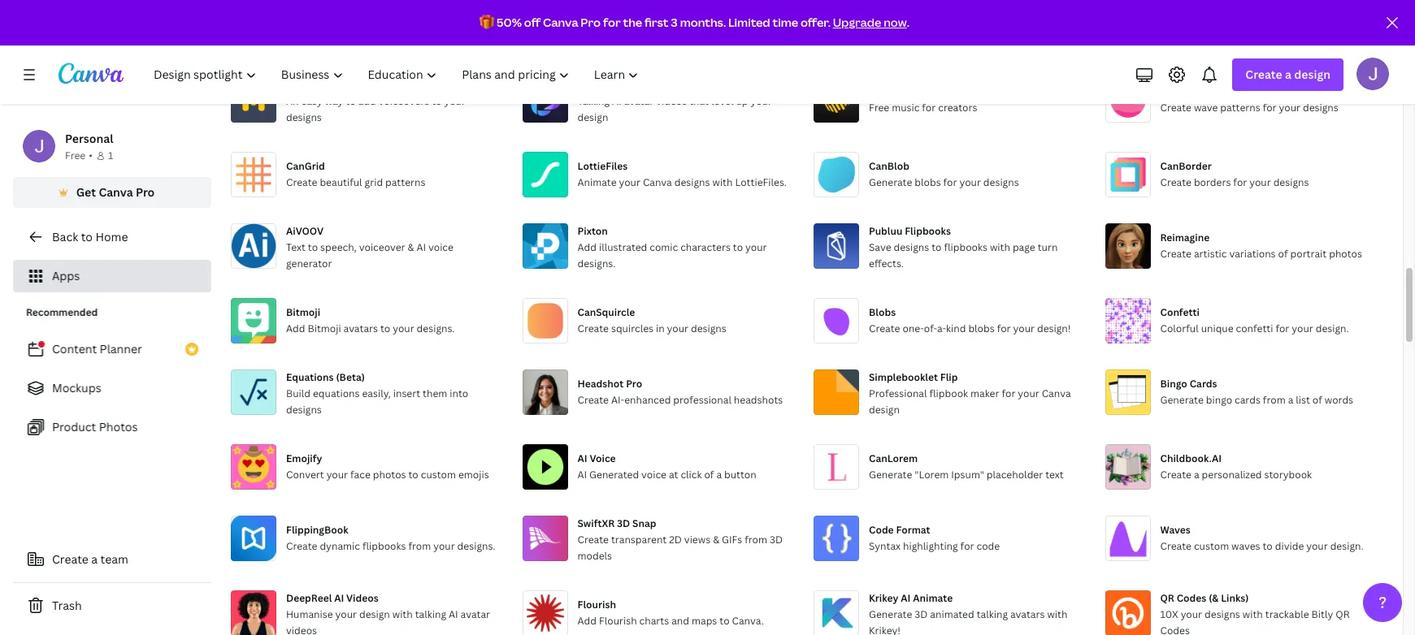 Task type: vqa. For each thing, say whether or not it's contained in the screenshot.


Task type: describe. For each thing, give the bounding box(es) containing it.
a inside button
[[91, 552, 98, 568]]

your inside qr codes (& links) 10x your designs with trackable bitly qr codes
[[1181, 608, 1203, 622]]

blobs
[[869, 306, 896, 320]]

designs inside equations (beta) build equations easily, insert them into designs
[[286, 403, 322, 417]]

flipbook
[[930, 387, 969, 401]]

designs inside qr codes (& links) 10x your designs with trackable bitly qr codes
[[1205, 608, 1241, 622]]

design. inside confetti colorful unique confetti for your design.
[[1316, 322, 1350, 336]]

jacob simon image
[[1357, 58, 1390, 90]]

(&
[[1209, 592, 1219, 606]]

krikey ai animate generate 3d animated talking avatars with krikey!
[[869, 592, 1068, 636]]

create inside swiftxr 3d snap create transparent 2d views & gifs from 3d models
[[578, 534, 609, 547]]

🎁 50% off canva pro for the first 3 months. limited time offer. upgrade now .
[[480, 15, 910, 30]]

create inside blobs create one-of-a-kind blobs for your design!
[[869, 322, 901, 336]]

•
[[89, 149, 93, 163]]

avatar inside deepreel ai videos humanise your design with talking ai avatar videos
[[461, 608, 491, 622]]

squircles
[[612, 322, 654, 336]]

bingo
[[1207, 394, 1233, 407]]

mockups link
[[13, 372, 211, 405]]

swiftxr
[[578, 517, 615, 531]]

canborder create borders for your designs
[[1161, 159, 1310, 189]]

ai inside talking ai avatar videos that level up your design
[[612, 94, 622, 108]]

flipbooks
[[905, 224, 951, 238]]

canborder
[[1161, 159, 1212, 173]]

publuu flipbooks save designs to flipbooks with page turn effects.
[[869, 224, 1058, 271]]

emojis
[[459, 468, 489, 482]]

create inside headshot pro create ai-enhanced professional headshots
[[578, 394, 609, 407]]

characters
[[681, 241, 731, 255]]

for inside canblob generate blobs for your designs
[[944, 176, 958, 189]]

lottiefiles
[[578, 159, 628, 173]]

create inside button
[[52, 552, 89, 568]]

publuu
[[869, 224, 903, 238]]

0 horizontal spatial 3d
[[617, 517, 631, 531]]

flippingbook create dynamic flipbooks from your designs.
[[286, 524, 496, 554]]

cansquircle create squircles in your designs
[[578, 306, 727, 336]]

your inside talking ai avatar videos that level up your design
[[751, 94, 773, 108]]

create left wave
[[1161, 101, 1192, 115]]

highlighting
[[904, 540, 959, 554]]

content
[[52, 342, 97, 357]]

1 vertical spatial bitmoji
[[308, 322, 341, 336]]

top level navigation element
[[143, 59, 653, 91]]

the
[[623, 15, 643, 30]]

comic
[[650, 241, 678, 255]]

maps
[[692, 615, 718, 629]]

waves
[[1232, 540, 1261, 554]]

generator
[[286, 257, 332, 271]]

animate inside lottiefiles animate your canva designs with lottiefiles.
[[578, 176, 617, 189]]

voice inside ai voice ai generated voice at click of a button
[[642, 468, 667, 482]]

your inside blobs create one-of-a-kind blobs for your design!
[[1014, 322, 1035, 336]]

for inside confetti colorful unique confetti for your design.
[[1276, 322, 1290, 336]]

create inside childbook.ai create a personalized storybook
[[1161, 468, 1192, 482]]

designs down create a design dropdown button
[[1304, 101, 1339, 115]]

bingo
[[1161, 377, 1188, 391]]

storybook
[[1265, 468, 1313, 482]]

for inside code format syntax highlighting for code
[[961, 540, 975, 554]]

2d
[[669, 534, 682, 547]]

aivoov
[[286, 224, 324, 238]]

lottiefiles.
[[736, 176, 787, 189]]

create a design
[[1246, 67, 1331, 82]]

1 horizontal spatial patterns
[[1221, 101, 1261, 115]]

snap
[[633, 517, 657, 531]]

to inside "flourish add flourish charts and maps to canva."
[[720, 615, 730, 629]]

a inside ai voice ai generated voice at click of a button
[[717, 468, 722, 482]]

photos
[[99, 420, 138, 435]]

words
[[1325, 394, 1354, 407]]

free music for creators
[[869, 101, 978, 115]]

cansquircle
[[578, 306, 635, 320]]

to inside 'link'
[[81, 229, 93, 245]]

page
[[1013, 241, 1036, 255]]

your inside 'simplebooklet flip professional flipbook maker for your canva design'
[[1018, 387, 1040, 401]]

add for add bitmoji avatars to your designs.
[[286, 322, 305, 336]]

for right music
[[923, 101, 936, 115]]

talking inside krikey ai animate generate 3d animated talking avatars with krikey!
[[977, 608, 1009, 622]]

krikey!
[[869, 625, 901, 636]]

free •
[[65, 149, 93, 163]]

into
[[450, 387, 469, 401]]

portrait
[[1291, 247, 1327, 261]]

krikey
[[869, 592, 899, 606]]

upgrade
[[833, 15, 882, 30]]

custom inside waves create custom waves to divide your design.
[[1195, 540, 1230, 554]]

an easy way to add voiceovers to your designs
[[286, 94, 466, 124]]

your inside lottiefiles animate your canva designs with lottiefiles.
[[619, 176, 641, 189]]

cangrid
[[286, 159, 325, 173]]

canva inside 'simplebooklet flip professional flipbook maker for your canva design'
[[1042, 387, 1072, 401]]

blobs inside canblob generate blobs for your designs
[[915, 176, 941, 189]]

with inside krikey ai animate generate 3d animated talking avatars with krikey!
[[1048, 608, 1068, 622]]

designs inside an easy way to add voiceovers to your designs
[[286, 111, 322, 124]]

canblob generate blobs for your designs
[[869, 159, 1020, 189]]

deepreel ai videos humanise your design with talking ai avatar videos
[[286, 592, 491, 636]]

bitmoji add bitmoji avatars to your designs.
[[286, 306, 455, 336]]

for down create a design dropdown button
[[1264, 101, 1277, 115]]

links)
[[1222, 592, 1250, 606]]

0 vertical spatial flourish
[[578, 599, 616, 612]]

0 vertical spatial codes
[[1177, 592, 1207, 606]]

0 vertical spatial bitmoji
[[286, 306, 321, 320]]

& inside the "aivoov text to speech, voiceover & ai voice generator"
[[408, 241, 414, 255]]

1 vertical spatial codes
[[1161, 625, 1191, 636]]

& inside swiftxr 3d snap create transparent 2d views & gifs from 3d models
[[713, 534, 720, 547]]

a inside childbook.ai create a personalized storybook
[[1195, 468, 1200, 482]]

talking
[[578, 94, 610, 108]]

illustrated
[[599, 241, 648, 255]]

of inside reimagine create artistic variations of portrait photos
[[1279, 247, 1289, 261]]

your inside confetti colorful unique confetti for your design.
[[1293, 322, 1314, 336]]

limited
[[729, 15, 771, 30]]

headshots
[[734, 394, 783, 407]]

designs. for flippingbook create dynamic flipbooks from your designs.
[[458, 540, 496, 554]]

ai inside the "aivoov text to speech, voiceover & ai voice generator"
[[417, 241, 426, 255]]

to inside pixton add illustrated comic characters to your designs.
[[733, 241, 743, 255]]

code
[[869, 524, 894, 538]]

to inside waves create custom waves to divide your design.
[[1263, 540, 1273, 554]]

creators
[[939, 101, 978, 115]]

generate inside canblob generate blobs for your designs
[[869, 176, 913, 189]]

design inside dropdown button
[[1295, 67, 1331, 82]]

a inside dropdown button
[[1286, 67, 1292, 82]]

simplebooklet
[[869, 371, 938, 385]]

1 vertical spatial qr
[[1336, 608, 1351, 622]]

design inside deepreel ai videos humanise your design with talking ai avatar videos
[[359, 608, 390, 622]]

time
[[773, 15, 799, 30]]

10x
[[1161, 608, 1179, 622]]

create inside waves create custom waves to divide your design.
[[1161, 540, 1192, 554]]

your inside an easy way to add voiceovers to your designs
[[444, 94, 466, 108]]

your inside cansquircle create squircles in your designs
[[667, 322, 689, 336]]

voiceover
[[359, 241, 405, 255]]

photos inside emojify convert your face photos to custom emojis
[[373, 468, 406, 482]]

create inside dropdown button
[[1246, 67, 1283, 82]]

designs inside lottiefiles animate your canva designs with lottiefiles.
[[675, 176, 710, 189]]

your inside flippingbook create dynamic flipbooks from your designs.
[[434, 540, 455, 554]]

generate inside krikey ai animate generate 3d animated talking avatars with krikey!
[[869, 608, 913, 622]]

canva right off at the top of the page
[[543, 15, 579, 30]]

from inside flippingbook create dynamic flipbooks from your designs.
[[409, 540, 431, 554]]

0 vertical spatial pro
[[581, 15, 601, 30]]

personal
[[65, 131, 113, 146]]

confetti
[[1237, 322, 1274, 336]]

upgrade now button
[[833, 15, 907, 30]]

save
[[869, 241, 892, 255]]

apps
[[52, 268, 80, 284]]

ipsum"
[[952, 468, 985, 482]]

3d inside krikey ai animate generate 3d animated talking avatars with krikey!
[[915, 608, 928, 622]]

0 horizontal spatial qr
[[1161, 592, 1175, 606]]

views
[[685, 534, 711, 547]]

pro inside get canva pro button
[[136, 185, 155, 200]]

(beta)
[[336, 371, 365, 385]]

free for free •
[[65, 149, 86, 163]]

add for add flourish charts and maps to canva.
[[578, 615, 597, 629]]

animate inside krikey ai animate generate 3d animated talking avatars with krikey!
[[913, 592, 953, 606]]

team
[[100, 552, 128, 568]]

your inside bitmoji add bitmoji avatars to your designs.
[[393, 322, 414, 336]]

off
[[524, 15, 541, 30]]

effects.
[[869, 257, 904, 271]]

designs. inside pixton add illustrated comic characters to your designs.
[[578, 257, 616, 271]]

flip
[[941, 371, 958, 385]]

easily,
[[362, 387, 391, 401]]

reimagine create artistic variations of portrait photos
[[1161, 231, 1363, 261]]

1
[[108, 149, 113, 163]]

bitly
[[1312, 608, 1334, 622]]



Task type: locate. For each thing, give the bounding box(es) containing it.
create down waves
[[1161, 540, 1192, 554]]

create up the models
[[578, 534, 609, 547]]

headshot pro create ai-enhanced professional headshots
[[578, 377, 783, 407]]

2 horizontal spatial designs.
[[578, 257, 616, 271]]

qr right bitly
[[1336, 608, 1351, 622]]

equations
[[286, 371, 334, 385]]

codes left (&
[[1177, 592, 1207, 606]]

add for add illustrated comic characters to your designs.
[[578, 241, 597, 255]]

1 vertical spatial avatars
[[1011, 608, 1045, 622]]

generate down canblob
[[869, 176, 913, 189]]

1 horizontal spatial 3d
[[770, 534, 783, 547]]

custom left waves
[[1195, 540, 1230, 554]]

designs down (&
[[1205, 608, 1241, 622]]

in
[[656, 322, 665, 336]]

avatar inside talking ai avatar videos that level up your design
[[624, 94, 654, 108]]

1 vertical spatial 3d
[[770, 534, 783, 547]]

flipbooks inside flippingbook create dynamic flipbooks from your designs.
[[363, 540, 406, 554]]

for left the in the top left of the page
[[603, 15, 621, 30]]

from
[[1264, 394, 1286, 407], [745, 534, 768, 547], [409, 540, 431, 554]]

create inside 'cangrid create beautiful grid patterns'
[[286, 176, 318, 189]]

create inside reimagine create artistic variations of portrait photos
[[1161, 247, 1192, 261]]

free left •
[[65, 149, 86, 163]]

to up generator
[[308, 241, 318, 255]]

0 vertical spatial animate
[[578, 176, 617, 189]]

0 horizontal spatial free
[[65, 149, 86, 163]]

of right list at right bottom
[[1313, 394, 1323, 407]]

transparent
[[612, 534, 667, 547]]

text
[[1046, 468, 1064, 482]]

swiftxr 3d snap create transparent 2d views & gifs from 3d models
[[578, 517, 783, 564]]

designs. inside flippingbook create dynamic flipbooks from your designs.
[[458, 540, 496, 554]]

2 vertical spatial 3d
[[915, 608, 928, 622]]

1 horizontal spatial of
[[1279, 247, 1289, 261]]

canblob
[[869, 159, 910, 173]]

animate down lottiefiles
[[578, 176, 617, 189]]

designs up reimagine create artistic variations of portrait photos
[[1274, 176, 1310, 189]]

1 talking from the left
[[415, 608, 447, 622]]

designs down flipbooks in the top of the page
[[894, 241, 930, 255]]

free for free music for creators
[[869, 101, 890, 115]]

your inside pixton add illustrated comic characters to your designs.
[[746, 241, 767, 255]]

talking ai avatar videos that level up your design
[[578, 94, 773, 124]]

one-
[[903, 322, 925, 336]]

design!
[[1038, 322, 1071, 336]]

designs inside cansquircle create squircles in your designs
[[691, 322, 727, 336]]

from right the gifs
[[745, 534, 768, 547]]

voice inside the "aivoov text to speech, voiceover & ai voice generator"
[[429, 241, 454, 255]]

1 horizontal spatial voice
[[642, 468, 667, 482]]

1 horizontal spatial from
[[745, 534, 768, 547]]

humanise
[[286, 608, 333, 622]]

add inside pixton add illustrated comic characters to your designs.
[[578, 241, 597, 255]]

0 horizontal spatial from
[[409, 540, 431, 554]]

2 horizontal spatial pro
[[626, 377, 643, 391]]

pro up the enhanced
[[626, 377, 643, 391]]

0 vertical spatial blobs
[[915, 176, 941, 189]]

videos inside deepreel ai videos humanise your design with talking ai avatar videos
[[286, 625, 317, 636]]

designs down easy
[[286, 111, 322, 124]]

speech,
[[320, 241, 357, 255]]

patterns inside 'cangrid create beautiful grid patterns'
[[386, 176, 426, 189]]

1 horizontal spatial designs.
[[458, 540, 496, 554]]

canva inside button
[[99, 185, 133, 200]]

your inside canborder create borders for your designs
[[1250, 176, 1272, 189]]

1 horizontal spatial photos
[[1330, 247, 1363, 261]]

designs. inside bitmoji add bitmoji avatars to your designs.
[[417, 322, 455, 336]]

pixton
[[578, 224, 608, 238]]

photos right portrait
[[1330, 247, 1363, 261]]

create down 'cangrid'
[[286, 176, 318, 189]]

canva.
[[732, 615, 764, 629]]

a up create wave patterns for your designs
[[1286, 67, 1292, 82]]

list containing content planner
[[13, 333, 211, 444]]

1 vertical spatial avatar
[[461, 608, 491, 622]]

3d right the gifs
[[770, 534, 783, 547]]

& right voiceover
[[408, 241, 414, 255]]

0 vertical spatial &
[[408, 241, 414, 255]]

your inside deepreel ai videos humanise your design with talking ai avatar videos
[[336, 608, 357, 622]]

1 horizontal spatial avatars
[[1011, 608, 1045, 622]]

voice
[[590, 452, 616, 466]]

wave
[[1195, 101, 1219, 115]]

for right kind
[[998, 322, 1011, 336]]

generate down bingo
[[1161, 394, 1204, 407]]

2 vertical spatial of
[[705, 468, 714, 482]]

1 vertical spatial flipbooks
[[363, 540, 406, 554]]

2 horizontal spatial 3d
[[915, 608, 928, 622]]

ai inside krikey ai animate generate 3d animated talking avatars with krikey!
[[901, 592, 911, 606]]

0 horizontal spatial patterns
[[386, 176, 426, 189]]

bitmoji
[[286, 306, 321, 320], [308, 322, 341, 336]]

create down canborder at the top of page
[[1161, 176, 1192, 189]]

0 vertical spatial avatar
[[624, 94, 654, 108]]

1 vertical spatial photos
[[373, 468, 406, 482]]

flourish left charts
[[599, 615, 637, 629]]

of inside bingo cards generate bingo cards from a list of words
[[1313, 394, 1323, 407]]

blobs right kind
[[969, 322, 995, 336]]

up
[[736, 94, 749, 108]]

flipbooks right dynamic
[[363, 540, 406, 554]]

with inside publuu flipbooks save designs to flipbooks with page turn effects.
[[991, 241, 1011, 255]]

to right the face
[[409, 468, 419, 482]]

a left team
[[91, 552, 98, 568]]

0 vertical spatial voice
[[429, 241, 454, 255]]

create down cansquircle
[[578, 322, 609, 336]]

2 vertical spatial add
[[578, 615, 597, 629]]

with inside lottiefiles animate your canva designs with lottiefiles.
[[713, 176, 733, 189]]

patterns right the grid
[[386, 176, 426, 189]]

product
[[52, 420, 96, 435]]

generate inside bingo cards generate bingo cards from a list of words
[[1161, 394, 1204, 407]]

for left code
[[961, 540, 975, 554]]

for inside 'simplebooklet flip professional flipbook maker for your canva design'
[[1002, 387, 1016, 401]]

bitmoji down generator
[[286, 306, 321, 320]]

0 horizontal spatial animate
[[578, 176, 617, 189]]

with inside deepreel ai videos humanise your design with talking ai avatar videos
[[393, 608, 413, 622]]

an
[[286, 94, 299, 108]]

for inside blobs create one-of-a-kind blobs for your design!
[[998, 322, 1011, 336]]

0 vertical spatial flipbooks
[[945, 241, 988, 255]]

colorful
[[1161, 322, 1199, 336]]

1 vertical spatial patterns
[[386, 176, 426, 189]]

voice
[[429, 241, 454, 255], [642, 468, 667, 482]]

waves create custom waves to divide your design.
[[1161, 524, 1364, 554]]

to right back
[[81, 229, 93, 245]]

designs. down the emojis
[[458, 540, 496, 554]]

1 horizontal spatial custom
[[1195, 540, 1230, 554]]

emojify
[[286, 452, 322, 466]]

code
[[977, 540, 1001, 554]]

canva up comic
[[643, 176, 672, 189]]

design down professional
[[869, 403, 900, 417]]

generate up krikey!
[[869, 608, 913, 622]]

50%
[[497, 15, 522, 30]]

home
[[95, 229, 128, 245]]

from inside bingo cards generate bingo cards from a list of words
[[1264, 394, 1286, 407]]

designs inside publuu flipbooks save designs to flipbooks with page turn effects.
[[894, 241, 930, 255]]

a left list at right bottom
[[1289, 394, 1294, 407]]

0 vertical spatial designs.
[[578, 257, 616, 271]]

designs. down the illustrated
[[578, 257, 616, 271]]

unique
[[1202, 322, 1234, 336]]

create a team button
[[13, 544, 211, 577]]

convert
[[286, 468, 324, 482]]

0 vertical spatial qr
[[1161, 592, 1175, 606]]

months.
[[680, 15, 726, 30]]

personalized
[[1202, 468, 1263, 482]]

design. up words
[[1316, 322, 1350, 336]]

2 horizontal spatial of
[[1313, 394, 1323, 407]]

voice left at
[[642, 468, 667, 482]]

to down flipbooks in the top of the page
[[932, 241, 942, 255]]

3d left snap
[[617, 517, 631, 531]]

text
[[286, 241, 306, 255]]

1 horizontal spatial pro
[[581, 15, 601, 30]]

1 vertical spatial of
[[1313, 394, 1323, 407]]

for right maker
[[1002, 387, 1016, 401]]

a inside bingo cards generate bingo cards from a list of words
[[1289, 394, 1294, 407]]

trash link
[[13, 590, 211, 623]]

designs. up them
[[417, 322, 455, 336]]

flipbooks down flipbooks in the top of the page
[[945, 241, 988, 255]]

equations
[[313, 387, 360, 401]]

design. right divide
[[1331, 540, 1364, 554]]

1 vertical spatial animate
[[913, 592, 953, 606]]

to right waves
[[1263, 540, 1273, 554]]

insert
[[393, 387, 421, 401]]

your inside emojify convert your face photos to custom emojis
[[327, 468, 348, 482]]

get
[[76, 185, 96, 200]]

of inside ai voice ai generated voice at click of a button
[[705, 468, 714, 482]]

equations (beta) build equations easily, insert them into designs
[[286, 371, 469, 417]]

add down pixton
[[578, 241, 597, 255]]

photos inside reimagine create artistic variations of portrait photos
[[1330, 247, 1363, 261]]

2 vertical spatial pro
[[626, 377, 643, 391]]

avatars inside bitmoji add bitmoji avatars to your designs.
[[344, 322, 378, 336]]

codes down 10x
[[1161, 625, 1191, 636]]

2 vertical spatial designs.
[[458, 540, 496, 554]]

recommended
[[26, 306, 98, 320]]

of right the click at left bottom
[[705, 468, 714, 482]]

childbook.ai create a personalized storybook
[[1161, 452, 1313, 482]]

0 vertical spatial of
[[1279, 247, 1289, 261]]

to right the characters
[[733, 241, 743, 255]]

with
[[713, 176, 733, 189], [991, 241, 1011, 255], [393, 608, 413, 622], [1048, 608, 1068, 622], [1243, 608, 1264, 622]]

0 horizontal spatial avatar
[[461, 608, 491, 622]]

of-
[[925, 322, 938, 336]]

1 vertical spatial custom
[[1195, 540, 1230, 554]]

videos
[[347, 592, 379, 606]]

custom inside emojify convert your face photos to custom emojis
[[421, 468, 456, 482]]

canva inside lottiefiles animate your canva designs with lottiefiles.
[[643, 176, 672, 189]]

professional
[[869, 387, 928, 401]]

0 horizontal spatial avatars
[[344, 322, 378, 336]]

to left add
[[346, 94, 356, 108]]

1 vertical spatial free
[[65, 149, 86, 163]]

flourish down the models
[[578, 599, 616, 612]]

1 horizontal spatial &
[[713, 534, 720, 547]]

back to home link
[[13, 221, 211, 254]]

planner
[[100, 342, 142, 357]]

1 horizontal spatial free
[[869, 101, 890, 115]]

create inside flippingbook create dynamic flipbooks from your designs.
[[286, 540, 318, 554]]

generate
[[869, 176, 913, 189], [1161, 394, 1204, 407], [869, 468, 913, 482], [869, 608, 913, 622]]

1 vertical spatial add
[[286, 322, 305, 336]]

1 horizontal spatial talking
[[977, 608, 1009, 622]]

designs inside canblob generate blobs for your designs
[[984, 176, 1020, 189]]

your
[[444, 94, 466, 108], [751, 94, 773, 108], [1280, 101, 1301, 115], [619, 176, 641, 189], [960, 176, 982, 189], [1250, 176, 1272, 189], [746, 241, 767, 255], [393, 322, 414, 336], [667, 322, 689, 336], [1014, 322, 1035, 336], [1293, 322, 1314, 336], [1018, 387, 1040, 401], [327, 468, 348, 482], [434, 540, 455, 554], [1307, 540, 1329, 554], [336, 608, 357, 622], [1181, 608, 1203, 622]]

avatars inside krikey ai animate generate 3d animated talking avatars with krikey!
[[1011, 608, 1045, 622]]

3
[[671, 15, 678, 30]]

flipbooks inside publuu flipbooks save designs to flipbooks with page turn effects.
[[945, 241, 988, 255]]

to inside the "aivoov text to speech, voiceover & ai voice generator"
[[308, 241, 318, 255]]

voice right voiceover
[[429, 241, 454, 255]]

kind
[[947, 322, 967, 336]]

to right maps at the bottom of page
[[720, 615, 730, 629]]

a
[[1286, 67, 1292, 82], [1289, 394, 1294, 407], [717, 468, 722, 482], [1195, 468, 1200, 482], [91, 552, 98, 568]]

custom
[[421, 468, 456, 482], [1195, 540, 1230, 554]]

a down childbook.ai
[[1195, 468, 1200, 482]]

1 horizontal spatial animate
[[913, 592, 953, 606]]

pro
[[581, 15, 601, 30], [136, 185, 155, 200], [626, 377, 643, 391]]

bingo cards generate bingo cards from a list of words
[[1161, 377, 1354, 407]]

create down blobs
[[869, 322, 901, 336]]

trackable
[[1266, 608, 1310, 622]]

design down talking
[[578, 111, 609, 124]]

for right borders
[[1234, 176, 1248, 189]]

back
[[52, 229, 78, 245]]

2 horizontal spatial from
[[1264, 394, 1286, 407]]

2 talking from the left
[[977, 608, 1009, 622]]

0 horizontal spatial custom
[[421, 468, 456, 482]]

generate inside canlorem generate "lorem ipsum" placeholder text
[[869, 468, 913, 482]]

grid
[[365, 176, 383, 189]]

create left team
[[52, 552, 89, 568]]

custom left the emojis
[[421, 468, 456, 482]]

0 horizontal spatial &
[[408, 241, 414, 255]]

for up flipbooks in the top of the page
[[944, 176, 958, 189]]

flippingbook
[[286, 524, 349, 538]]

1 vertical spatial flourish
[[599, 615, 637, 629]]

3d left animated
[[915, 608, 928, 622]]

0 horizontal spatial of
[[705, 468, 714, 482]]

blobs inside blobs create one-of-a-kind blobs for your design!
[[969, 322, 995, 336]]

designs
[[1304, 101, 1339, 115], [286, 111, 322, 124], [675, 176, 710, 189], [984, 176, 1020, 189], [1274, 176, 1310, 189], [894, 241, 930, 255], [691, 322, 727, 336], [286, 403, 322, 417], [1205, 608, 1241, 622]]

0 horizontal spatial talking
[[415, 608, 447, 622]]

0 vertical spatial free
[[869, 101, 890, 115]]

avatars up (beta)
[[344, 322, 378, 336]]

0 horizontal spatial videos
[[286, 625, 317, 636]]

to inside bitmoji add bitmoji avatars to your designs.
[[381, 322, 391, 336]]

0 vertical spatial custom
[[421, 468, 456, 482]]

1 vertical spatial videos
[[286, 625, 317, 636]]

designs down build
[[286, 403, 322, 417]]

product photos
[[52, 420, 138, 435]]

0 horizontal spatial flipbooks
[[363, 540, 406, 554]]

1 horizontal spatial qr
[[1336, 608, 1351, 622]]

1 vertical spatial &
[[713, 534, 720, 547]]

designs inside canborder create borders for your designs
[[1274, 176, 1310, 189]]

design. inside waves create custom waves to divide your design.
[[1331, 540, 1364, 554]]

your inside canblob generate blobs for your designs
[[960, 176, 982, 189]]

with inside qr codes (& links) 10x your designs with trackable bitly qr codes
[[1243, 608, 1264, 622]]

free left music
[[869, 101, 890, 115]]

1 horizontal spatial avatar
[[624, 94, 654, 108]]

avatar
[[624, 94, 654, 108], [461, 608, 491, 622]]

add down the models
[[578, 615, 597, 629]]

1 vertical spatial blobs
[[969, 322, 995, 336]]

generate down canlorem
[[869, 468, 913, 482]]

voiceovers
[[379, 94, 430, 108]]

a left button
[[717, 468, 722, 482]]

animate up animated
[[913, 592, 953, 606]]

0 horizontal spatial voice
[[429, 241, 454, 255]]

ai-
[[612, 394, 625, 407]]

childbook.ai
[[1161, 452, 1223, 466]]

blobs up flipbooks in the top of the page
[[915, 176, 941, 189]]

designs up the characters
[[675, 176, 710, 189]]

designs. for bitmoji add bitmoji avatars to your designs.
[[417, 322, 455, 336]]

to up equations (beta) build equations easily, insert them into designs
[[381, 322, 391, 336]]

apps link
[[13, 260, 211, 293]]

create down flippingbook
[[286, 540, 318, 554]]

0 vertical spatial design.
[[1316, 322, 1350, 336]]

1 vertical spatial pro
[[136, 185, 155, 200]]

face
[[351, 468, 371, 482]]

1 horizontal spatial flipbooks
[[945, 241, 988, 255]]

maker
[[971, 387, 1000, 401]]

placeholder
[[987, 468, 1044, 482]]

qr up 10x
[[1161, 592, 1175, 606]]

0 horizontal spatial designs.
[[417, 322, 455, 336]]

canva right get
[[99, 185, 133, 200]]

1 vertical spatial voice
[[642, 468, 667, 482]]

create up create wave patterns for your designs
[[1246, 67, 1283, 82]]

0 horizontal spatial photos
[[373, 468, 406, 482]]

canva down "design!" at the right
[[1042, 387, 1072, 401]]

for inside canborder create borders for your designs
[[1234, 176, 1248, 189]]

pro up the back to home 'link'
[[136, 185, 155, 200]]

lottiefiles animate your canva designs with lottiefiles.
[[578, 159, 787, 189]]

canlorem generate "lorem ipsum" placeholder text
[[869, 452, 1064, 482]]

create inside cansquircle create squircles in your designs
[[578, 322, 609, 336]]

codes
[[1177, 592, 1207, 606], [1161, 625, 1191, 636]]

0 vertical spatial videos
[[656, 94, 687, 108]]

0 horizontal spatial blobs
[[915, 176, 941, 189]]

to right voiceovers
[[432, 94, 442, 108]]

talking inside deepreel ai videos humanise your design with talking ai avatar videos
[[415, 608, 447, 622]]

a-
[[938, 322, 947, 336]]

borders
[[1195, 176, 1232, 189]]

0 vertical spatial avatars
[[344, 322, 378, 336]]

cangrid create beautiful grid patterns
[[286, 159, 426, 189]]

design down videos
[[359, 608, 390, 622]]

from up deepreel ai videos humanise your design with talking ai avatar videos
[[409, 540, 431, 554]]

qr
[[1161, 592, 1175, 606], [1336, 608, 1351, 622]]

your inside waves create custom waves to divide your design.
[[1307, 540, 1329, 554]]

add up the equations
[[286, 322, 305, 336]]

0 horizontal spatial pro
[[136, 185, 155, 200]]

designs up page
[[984, 176, 1020, 189]]

pro inside headshot pro create ai-enhanced professional headshots
[[626, 377, 643, 391]]

0 vertical spatial add
[[578, 241, 597, 255]]

create down reimagine
[[1161, 247, 1192, 261]]

1 vertical spatial designs.
[[417, 322, 455, 336]]

create down headshot
[[578, 394, 609, 407]]

0 vertical spatial patterns
[[1221, 101, 1261, 115]]

to inside publuu flipbooks save designs to flipbooks with page turn effects.
[[932, 241, 942, 255]]

1 horizontal spatial videos
[[656, 94, 687, 108]]

designs right the in
[[691, 322, 727, 336]]

0 vertical spatial 3d
[[617, 517, 631, 531]]

videos inside talking ai avatar videos that level up your design
[[656, 94, 687, 108]]

add inside "flourish add flourish charts and maps to canva."
[[578, 615, 597, 629]]

patterns right wave
[[1221, 101, 1261, 115]]

list
[[13, 333, 211, 444]]

to inside emojify convert your face photos to custom emojis
[[409, 468, 419, 482]]

bitmoji up the equations
[[308, 322, 341, 336]]

create down childbook.ai
[[1161, 468, 1192, 482]]

reimagine
[[1161, 231, 1210, 245]]

design inside talking ai avatar videos that level up your design
[[578, 111, 609, 124]]

add inside bitmoji add bitmoji avatars to your designs.
[[286, 322, 305, 336]]

1 horizontal spatial blobs
[[969, 322, 995, 336]]

0 vertical spatial photos
[[1330, 247, 1363, 261]]

1 vertical spatial design.
[[1331, 540, 1364, 554]]

pro left the in the top left of the page
[[581, 15, 601, 30]]

videos left that
[[656, 94, 687, 108]]

create inside canborder create borders for your designs
[[1161, 176, 1192, 189]]



